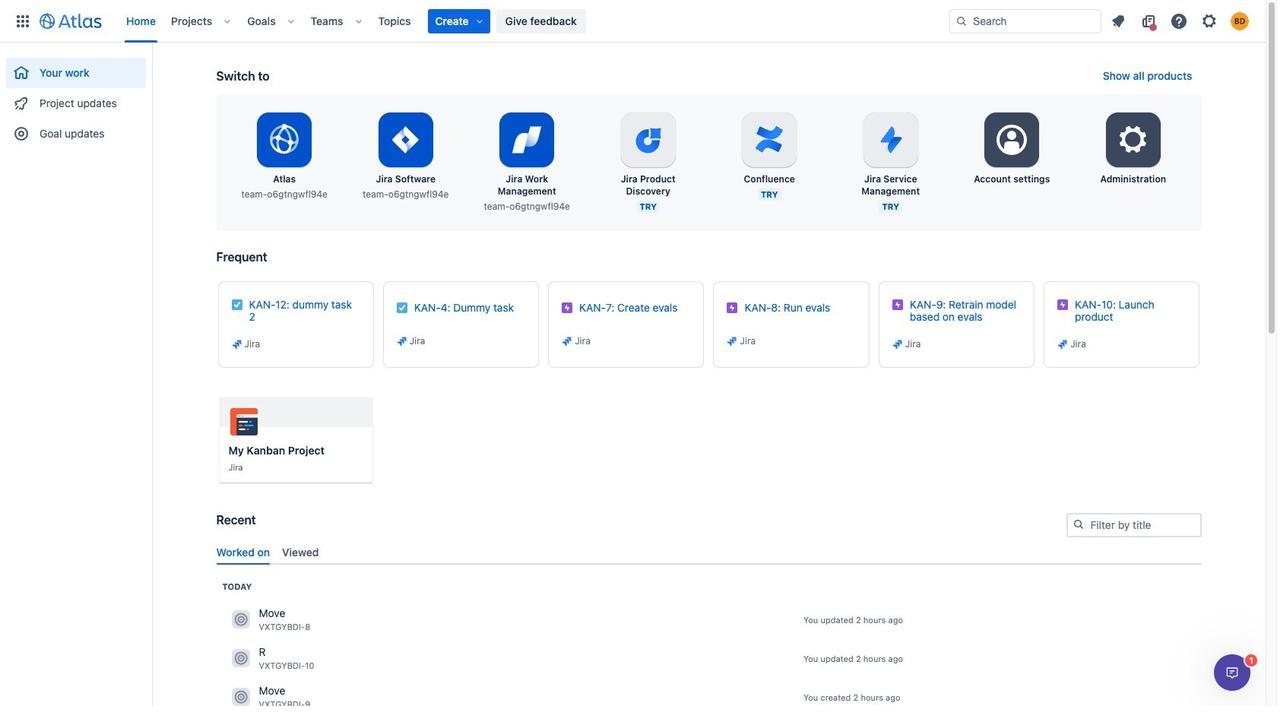 Task type: describe. For each thing, give the bounding box(es) containing it.
switch to... image
[[14, 12, 32, 30]]

search image
[[1073, 519, 1085, 531]]

account image
[[1231, 12, 1250, 30]]

notifications image
[[1110, 12, 1128, 30]]

top element
[[9, 0, 950, 42]]

help image
[[1171, 12, 1189, 30]]

1 settings image from the left
[[994, 122, 1031, 158]]

Filter by title field
[[1068, 515, 1201, 536]]

settings image
[[1201, 12, 1219, 30]]



Task type: locate. For each thing, give the bounding box(es) containing it.
jira image
[[396, 335, 408, 348], [561, 335, 574, 348], [727, 335, 739, 348], [231, 338, 243, 351], [231, 338, 243, 351], [892, 338, 904, 351], [892, 338, 904, 351]]

dialog
[[1215, 655, 1251, 691]]

settings image
[[994, 122, 1031, 158], [1116, 122, 1152, 158]]

1 townsquare image from the top
[[232, 611, 250, 629]]

group
[[6, 43, 146, 154]]

None search field
[[950, 9, 1102, 33]]

heading
[[222, 581, 252, 593]]

jira image
[[396, 335, 408, 348], [561, 335, 574, 348], [727, 335, 739, 348], [1057, 338, 1070, 351], [1057, 338, 1070, 351]]

Search field
[[950, 9, 1102, 33]]

1 horizontal spatial settings image
[[1116, 122, 1152, 158]]

tab list
[[210, 540, 1208, 565]]

townsquare image
[[232, 611, 250, 629], [232, 650, 250, 668]]

townsquare image
[[232, 689, 250, 707]]

2 settings image from the left
[[1116, 122, 1152, 158]]

0 horizontal spatial settings image
[[994, 122, 1031, 158]]

2 townsquare image from the top
[[232, 650, 250, 668]]

1 vertical spatial townsquare image
[[232, 650, 250, 668]]

0 vertical spatial townsquare image
[[232, 611, 250, 629]]

banner
[[0, 0, 1266, 43]]

search image
[[956, 15, 968, 27]]



Task type: vqa. For each thing, say whether or not it's contained in the screenshot.
'Notifications' icon
yes



